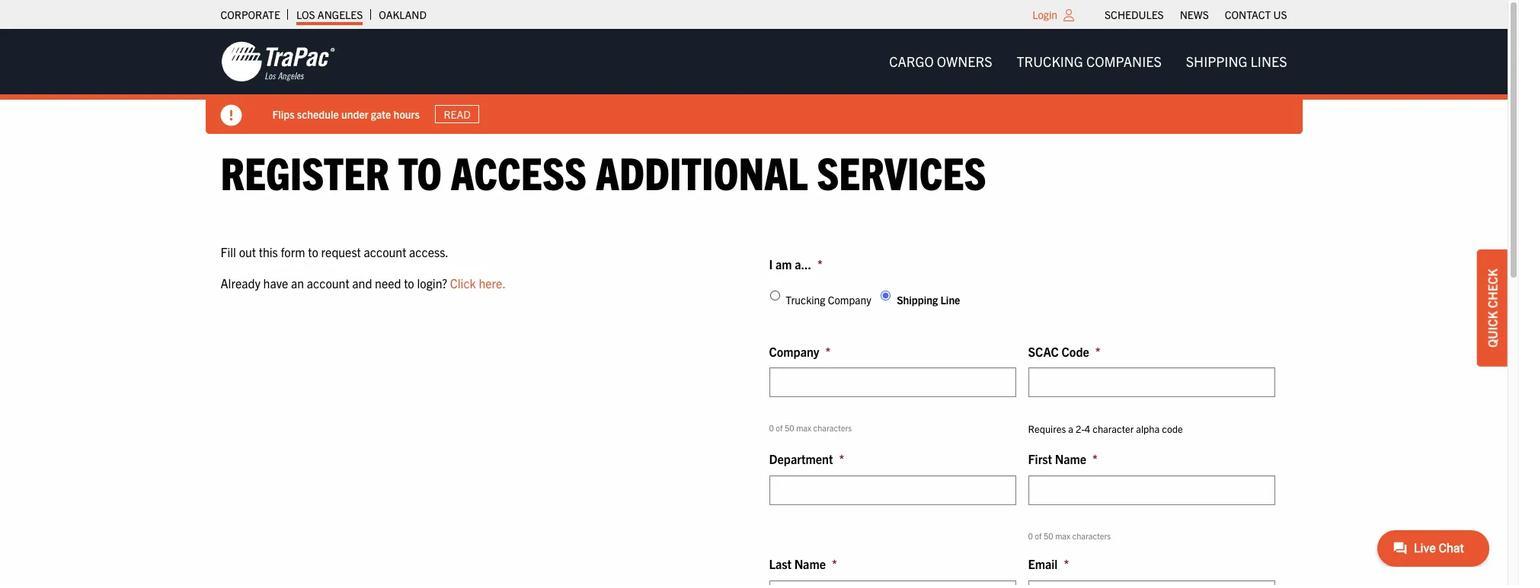 Task type: vqa. For each thing, say whether or not it's contained in the screenshot.
are within the the from the hamburger menu, select the main menu item 'emodal community portal' and 'advance reservation request'. click the 'advance pregate request' button. select the trucking company, terminal, and move type. (pick import is the only available move type currently.) enter container number(s) and choose the desired option from the "advance selection" drop-down note: when selecting the desired advance pregate shift, if "first available" is selected, this means you could be provided with a 1st, 2nd, or 3rd shift appointment. if you cannot make the provided appointment, please ensure you cancel or rebook your provided appointment. click the 'submit' button. ensure all required fields are updated (based on the terminal's rules). then click the 'save' button. you can now view your 'advance reservation request' within your list.
no



Task type: locate. For each thing, give the bounding box(es) containing it.
scac code *
[[1028, 344, 1101, 359]]

Trucking Company radio
[[770, 291, 780, 301]]

name down a
[[1055, 452, 1086, 467]]

0 vertical spatial account
[[364, 244, 406, 259]]

read link
[[435, 105, 479, 124]]

here.
[[479, 276, 506, 291]]

shipping for shipping lines
[[1186, 53, 1248, 70]]

i
[[769, 256, 773, 272]]

1 vertical spatial shipping
[[897, 293, 938, 307]]

max up email *
[[1055, 531, 1070, 542]]

50 up department
[[785, 423, 794, 434]]

* down requires a 2-4 character alpha code
[[1093, 452, 1098, 467]]

0 horizontal spatial of
[[776, 423, 783, 434]]

access
[[451, 144, 587, 200]]

shipping right shipping line "radio"
[[897, 293, 938, 307]]

code
[[1162, 423, 1183, 436]]

trucking down login link
[[1017, 53, 1083, 70]]

shipping down news 'link'
[[1186, 53, 1248, 70]]

los angeles
[[296, 8, 363, 21]]

company down trucking company option
[[769, 344, 819, 359]]

0 of 50 max characters up the department * at right
[[769, 423, 852, 434]]

0 vertical spatial 0
[[769, 423, 774, 434]]

a...
[[795, 256, 811, 272]]

0 horizontal spatial trucking
[[786, 293, 825, 307]]

1 horizontal spatial characters
[[1072, 531, 1111, 542]]

* right the code
[[1095, 344, 1101, 359]]

and
[[352, 276, 372, 291]]

50 for first
[[1044, 531, 1053, 542]]

services
[[817, 144, 986, 200]]

1 vertical spatial 50
[[1044, 531, 1053, 542]]

50 for company
[[785, 423, 794, 434]]

0 vertical spatial company
[[828, 293, 871, 307]]

0 of 50 max characters up email *
[[1028, 531, 1111, 542]]

to down hours
[[398, 144, 442, 200]]

1 vertical spatial company
[[769, 344, 819, 359]]

us
[[1273, 8, 1287, 21]]

1 vertical spatial 0
[[1028, 531, 1033, 542]]

request
[[321, 244, 361, 259]]

company
[[828, 293, 871, 307], [769, 344, 819, 359]]

of up department
[[776, 423, 783, 434]]

company *
[[769, 344, 831, 359]]

4
[[1085, 423, 1090, 436]]

1 vertical spatial menu bar
[[877, 46, 1299, 77]]

1 vertical spatial of
[[1035, 531, 1042, 542]]

characters for *
[[813, 423, 852, 434]]

trucking for trucking company
[[786, 293, 825, 307]]

0
[[769, 423, 774, 434], [1028, 531, 1033, 542]]

0 vertical spatial shipping
[[1186, 53, 1248, 70]]

0 vertical spatial name
[[1055, 452, 1086, 467]]

1 vertical spatial characters
[[1072, 531, 1111, 542]]

0 up department
[[769, 423, 774, 434]]

banner
[[0, 29, 1519, 134]]

trucking inside menu bar
[[1017, 53, 1083, 70]]

fill
[[221, 244, 236, 259]]

* right email
[[1064, 557, 1069, 572]]

1 vertical spatial to
[[308, 244, 318, 259]]

0 for company
[[769, 423, 774, 434]]

i am a... *
[[769, 256, 823, 272]]

check
[[1485, 269, 1500, 308]]

menu bar
[[1097, 4, 1295, 25], [877, 46, 1299, 77]]

shipping inside menu bar
[[1186, 53, 1248, 70]]

name
[[1055, 452, 1086, 467], [794, 557, 826, 572]]

characters
[[813, 423, 852, 434], [1072, 531, 1111, 542]]

max up department
[[796, 423, 811, 434]]

solid image
[[221, 105, 242, 126]]

account
[[364, 244, 406, 259], [307, 276, 349, 291]]

code
[[1062, 344, 1089, 359]]

1 vertical spatial 0 of 50 max characters
[[1028, 531, 1111, 542]]

None text field
[[1028, 368, 1275, 398], [769, 476, 1016, 506], [1028, 476, 1275, 506], [1028, 368, 1275, 398], [769, 476, 1016, 506], [1028, 476, 1275, 506]]

contact us link
[[1225, 4, 1287, 25]]

trucking company
[[786, 293, 871, 307]]

1 horizontal spatial trucking
[[1017, 53, 1083, 70]]

0 vertical spatial of
[[776, 423, 783, 434]]

to
[[398, 144, 442, 200], [308, 244, 318, 259], [404, 276, 414, 291]]

1 horizontal spatial 50
[[1044, 531, 1053, 542]]

0 vertical spatial 50
[[785, 423, 794, 434]]

0 of 50 max characters for company
[[769, 423, 852, 434]]

already
[[221, 276, 260, 291]]

login
[[1033, 8, 1058, 21]]

out
[[239, 244, 256, 259]]

companies
[[1086, 53, 1162, 70]]

0 horizontal spatial 0
[[769, 423, 774, 434]]

already have an account and need to login? click here.
[[221, 276, 506, 291]]

company left shipping line "radio"
[[828, 293, 871, 307]]

0 horizontal spatial max
[[796, 423, 811, 434]]

oakland
[[379, 8, 427, 21]]

trucking
[[1017, 53, 1083, 70], [786, 293, 825, 307]]

0 horizontal spatial shipping
[[897, 293, 938, 307]]

0 of 50 max characters for first name
[[1028, 531, 1111, 542]]

read
[[444, 107, 471, 121]]

of
[[776, 423, 783, 434], [1035, 531, 1042, 542]]

account up need at left top
[[364, 244, 406, 259]]

0 horizontal spatial 0 of 50 max characters
[[769, 423, 852, 434]]

*
[[817, 256, 823, 272], [825, 344, 831, 359], [1095, 344, 1101, 359], [839, 452, 844, 467], [1093, 452, 1098, 467], [832, 557, 837, 572], [1064, 557, 1069, 572]]

1 horizontal spatial company
[[828, 293, 871, 307]]

menu bar containing cargo owners
[[877, 46, 1299, 77]]

0 for first name
[[1028, 531, 1033, 542]]

flips schedule under gate hours
[[272, 107, 420, 121]]

name for first name
[[1055, 452, 1086, 467]]

1 horizontal spatial name
[[1055, 452, 1086, 467]]

1 vertical spatial account
[[307, 276, 349, 291]]

to right form
[[308, 244, 318, 259]]

account right an
[[307, 276, 349, 291]]

fill out this form to request account access.
[[221, 244, 449, 259]]

max
[[796, 423, 811, 434], [1055, 531, 1070, 542]]

lines
[[1251, 53, 1287, 70]]

menu bar containing schedules
[[1097, 4, 1295, 25]]

login link
[[1033, 8, 1058, 21]]

shipping inside "register to access additional services" main content
[[897, 293, 938, 307]]

trucking right trucking company option
[[786, 293, 825, 307]]

0 vertical spatial trucking
[[1017, 53, 1083, 70]]

click here. link
[[450, 276, 506, 291]]

0 up email
[[1028, 531, 1033, 542]]

trucking companies
[[1017, 53, 1162, 70]]

trucking inside "register to access additional services" main content
[[786, 293, 825, 307]]

1 horizontal spatial 0
[[1028, 531, 1033, 542]]

light image
[[1064, 9, 1074, 21]]

0 vertical spatial characters
[[813, 423, 852, 434]]

1 vertical spatial name
[[794, 557, 826, 572]]

this
[[259, 244, 278, 259]]

0 vertical spatial menu bar
[[1097, 4, 1295, 25]]

of up email
[[1035, 531, 1042, 542]]

1 horizontal spatial 0 of 50 max characters
[[1028, 531, 1111, 542]]

None text field
[[769, 368, 1016, 398], [769, 581, 1016, 586], [1028, 581, 1275, 586], [769, 368, 1016, 398], [769, 581, 1016, 586], [1028, 581, 1275, 586]]

shipping for shipping line
[[897, 293, 938, 307]]

1 vertical spatial trucking
[[786, 293, 825, 307]]

shipping
[[1186, 53, 1248, 70], [897, 293, 938, 307]]

quick check
[[1485, 269, 1500, 348]]

50 up email *
[[1044, 531, 1053, 542]]

0 horizontal spatial name
[[794, 557, 826, 572]]

0 horizontal spatial account
[[307, 276, 349, 291]]

name right last
[[794, 557, 826, 572]]

to right need at left top
[[404, 276, 414, 291]]

trucking for trucking companies
[[1017, 53, 1083, 70]]

1 horizontal spatial max
[[1055, 531, 1070, 542]]

0 vertical spatial max
[[796, 423, 811, 434]]

email
[[1028, 557, 1058, 572]]

0 of 50 max characters
[[769, 423, 852, 434], [1028, 531, 1111, 542]]

1 horizontal spatial of
[[1035, 531, 1042, 542]]

1 vertical spatial max
[[1055, 531, 1070, 542]]

0 vertical spatial 0 of 50 max characters
[[769, 423, 852, 434]]

50
[[785, 423, 794, 434], [1044, 531, 1053, 542]]

1 horizontal spatial shipping
[[1186, 53, 1248, 70]]

0 horizontal spatial 50
[[785, 423, 794, 434]]

news
[[1180, 8, 1209, 21]]

schedules
[[1105, 8, 1164, 21]]

0 horizontal spatial characters
[[813, 423, 852, 434]]

shipping lines
[[1186, 53, 1287, 70]]

max for first
[[1055, 531, 1070, 542]]



Task type: describe. For each thing, give the bounding box(es) containing it.
an
[[291, 276, 304, 291]]

form
[[281, 244, 305, 259]]

angeles
[[318, 8, 363, 21]]

have
[[263, 276, 288, 291]]

department *
[[769, 452, 844, 467]]

trucking companies link
[[1005, 46, 1174, 77]]

schedules link
[[1105, 4, 1164, 25]]

cargo
[[889, 53, 934, 70]]

login?
[[417, 276, 447, 291]]

last name *
[[769, 557, 837, 572]]

* right a... on the right of page
[[817, 256, 823, 272]]

alpha
[[1136, 423, 1160, 436]]

flips
[[272, 107, 295, 121]]

requires a 2-4 character alpha code
[[1028, 423, 1183, 436]]

contact us
[[1225, 8, 1287, 21]]

* right last
[[832, 557, 837, 572]]

line
[[940, 293, 960, 307]]

gate
[[371, 107, 391, 121]]

access.
[[409, 244, 449, 259]]

schedule
[[297, 107, 339, 121]]

2-
[[1076, 423, 1085, 436]]

additional
[[596, 144, 808, 200]]

click
[[450, 276, 476, 291]]

am
[[776, 256, 792, 272]]

corporate link
[[221, 4, 280, 25]]

2 vertical spatial to
[[404, 276, 414, 291]]

under
[[341, 107, 368, 121]]

department
[[769, 452, 833, 467]]

los angeles image
[[221, 40, 335, 83]]

corporate
[[221, 8, 280, 21]]

* down "trucking company"
[[825, 344, 831, 359]]

requires
[[1028, 423, 1066, 436]]

scac
[[1028, 344, 1059, 359]]

hours
[[394, 107, 420, 121]]

1 horizontal spatial account
[[364, 244, 406, 259]]

Shipping Line radio
[[881, 291, 891, 301]]

los
[[296, 8, 315, 21]]

los angeles link
[[296, 4, 363, 25]]

oakland link
[[379, 4, 427, 25]]

0 horizontal spatial company
[[769, 344, 819, 359]]

email *
[[1028, 557, 1069, 572]]

news link
[[1180, 4, 1209, 25]]

name for last name
[[794, 557, 826, 572]]

cargo owners
[[889, 53, 992, 70]]

characters for name
[[1072, 531, 1111, 542]]

banner containing cargo owners
[[0, 29, 1519, 134]]

register to access additional services main content
[[205, 144, 1302, 586]]

first name *
[[1028, 452, 1098, 467]]

character
[[1093, 423, 1134, 436]]

* right department
[[839, 452, 844, 467]]

of for first
[[1035, 531, 1042, 542]]

shipping line
[[897, 293, 960, 307]]

last
[[769, 557, 792, 572]]

0 vertical spatial to
[[398, 144, 442, 200]]

menu bar inside banner
[[877, 46, 1299, 77]]

quick
[[1485, 311, 1500, 348]]

first
[[1028, 452, 1052, 467]]

contact
[[1225, 8, 1271, 21]]

a
[[1068, 423, 1073, 436]]

cargo owners link
[[877, 46, 1005, 77]]

register to access additional services
[[221, 144, 986, 200]]

max for company
[[796, 423, 811, 434]]

owners
[[937, 53, 992, 70]]

need
[[375, 276, 401, 291]]

shipping lines link
[[1174, 46, 1299, 77]]

quick check link
[[1477, 250, 1508, 367]]

of for company
[[776, 423, 783, 434]]

register
[[221, 144, 389, 200]]



